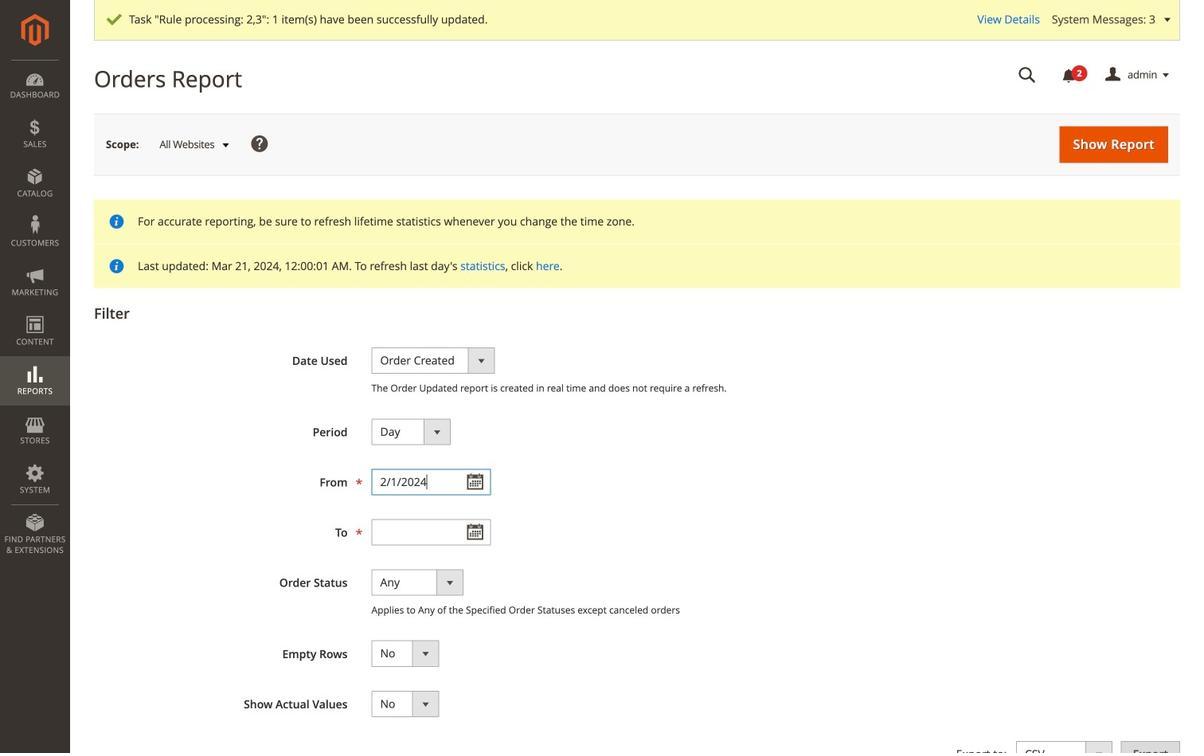 Task type: locate. For each thing, give the bounding box(es) containing it.
menu bar
[[0, 60, 70, 564]]

magento admin panel image
[[21, 14, 49, 46]]

None text field
[[372, 519, 491, 545]]

None text field
[[1008, 61, 1048, 89], [372, 469, 491, 495], [1008, 61, 1048, 89], [372, 469, 491, 495]]



